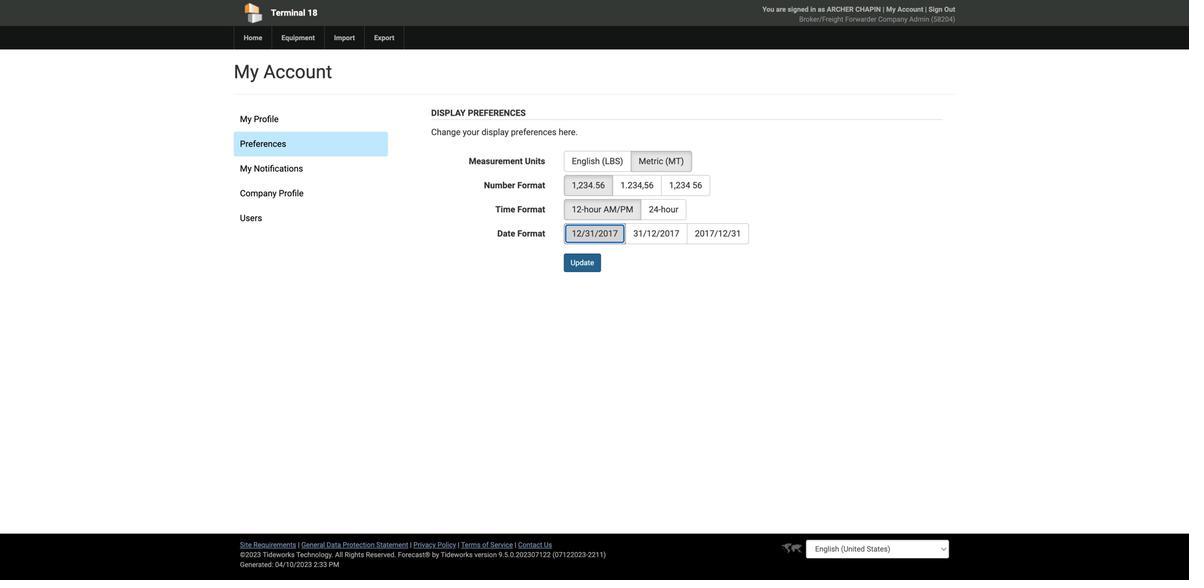 Task type: vqa. For each thing, say whether or not it's contained in the screenshot.
(LBS)
yes



Task type: describe. For each thing, give the bounding box(es) containing it.
format for time format
[[517, 205, 545, 215]]

you
[[763, 5, 774, 13]]

rights
[[345, 552, 364, 560]]

equipment link
[[272, 26, 324, 50]]

2017/12/31
[[695, 229, 741, 239]]

terminal
[[271, 8, 305, 18]]

my for my profile
[[240, 114, 252, 124]]

broker/freight
[[799, 15, 844, 23]]

24-
[[649, 205, 661, 215]]

(lbs)
[[602, 156, 623, 167]]

hour for 12-
[[584, 205, 601, 215]]

change your display preferences here.
[[431, 127, 578, 138]]

1 horizontal spatial preferences
[[468, 108, 526, 118]]

9.5.0.202307122
[[499, 552, 551, 560]]

24-hour
[[649, 205, 679, 215]]

out
[[944, 5, 955, 13]]

preferences
[[511, 127, 557, 138]]

terms
[[461, 542, 481, 550]]

admin
[[909, 15, 929, 23]]

protection
[[343, 542, 375, 550]]

company profile
[[240, 189, 304, 199]]

| left the general
[[298, 542, 300, 550]]

privacy policy link
[[413, 542, 456, 550]]

archer
[[827, 5, 854, 13]]

technology.
[[296, 552, 333, 560]]

home link
[[234, 26, 272, 50]]

export link
[[364, 26, 404, 50]]

hour for 24-
[[661, 205, 679, 215]]

| up the tideworks
[[458, 542, 460, 550]]

general data protection statement link
[[301, 542, 408, 550]]

2:33
[[314, 561, 327, 570]]

(07122023-
[[553, 552, 588, 560]]

number format
[[484, 181, 545, 191]]

home
[[244, 34, 262, 42]]

(58204)
[[931, 15, 955, 23]]

are
[[776, 5, 786, 13]]

my profile
[[240, 114, 279, 124]]

change
[[431, 127, 461, 138]]

terminal 18 link
[[234, 0, 524, 26]]

56
[[693, 181, 702, 191]]

us
[[544, 542, 552, 550]]

of
[[482, 542, 489, 550]]

statement
[[376, 542, 408, 550]]

terminal 18
[[271, 8, 318, 18]]

1 vertical spatial company
[[240, 189, 277, 199]]

signed
[[788, 5, 809, 13]]

units
[[525, 156, 545, 167]]

version
[[475, 552, 497, 560]]

©2023 tideworks
[[240, 552, 295, 560]]

sign
[[929, 5, 943, 13]]

english (lbs)
[[572, 156, 623, 167]]

| up 9.5.0.202307122
[[515, 542, 516, 550]]

update
[[571, 259, 594, 268]]

sign out link
[[929, 5, 955, 13]]

12-hour am/pm
[[572, 205, 633, 215]]

0 horizontal spatial account
[[263, 61, 332, 83]]

equipment
[[282, 34, 315, 42]]

by
[[432, 552, 439, 560]]

as
[[818, 5, 825, 13]]

time format
[[495, 205, 545, 215]]

privacy
[[413, 542, 436, 550]]

service
[[490, 542, 513, 550]]

(mt)
[[665, 156, 684, 167]]

pm
[[329, 561, 339, 570]]

1,234.56
[[572, 181, 605, 191]]

site
[[240, 542, 252, 550]]



Task type: locate. For each thing, give the bounding box(es) containing it.
profile for my profile
[[254, 114, 279, 124]]

1,234
[[669, 181, 690, 191]]

| left sign
[[925, 5, 927, 13]]

time
[[495, 205, 515, 215]]

format
[[517, 181, 545, 191], [517, 205, 545, 215], [517, 229, 545, 239]]

all
[[335, 552, 343, 560]]

0 horizontal spatial preferences
[[240, 139, 286, 149]]

1 hour from the left
[[584, 205, 601, 215]]

format for date format
[[517, 229, 545, 239]]

in
[[810, 5, 816, 13]]

update button
[[564, 254, 601, 273]]

contact us link
[[518, 542, 552, 550]]

3 format from the top
[[517, 229, 545, 239]]

here.
[[559, 127, 578, 138]]

2 vertical spatial format
[[517, 229, 545, 239]]

1.234,56
[[621, 181, 654, 191]]

0 vertical spatial format
[[517, 181, 545, 191]]

0 horizontal spatial profile
[[254, 114, 279, 124]]

metric (mt)
[[639, 156, 684, 167]]

english
[[572, 156, 600, 167]]

preferences
[[468, 108, 526, 118], [240, 139, 286, 149]]

my for my notifications
[[240, 164, 252, 174]]

export
[[374, 34, 394, 42]]

import link
[[324, 26, 364, 50]]

1 vertical spatial account
[[263, 61, 332, 83]]

users
[[240, 213, 262, 224]]

requirements
[[253, 542, 296, 550]]

profile up the my notifications
[[254, 114, 279, 124]]

measurement
[[469, 156, 523, 167]]

1 horizontal spatial hour
[[661, 205, 679, 215]]

12-
[[572, 205, 584, 215]]

1 horizontal spatial profile
[[279, 189, 304, 199]]

site requirements link
[[240, 542, 296, 550]]

general
[[301, 542, 325, 550]]

my
[[886, 5, 896, 13], [234, 61, 259, 83], [240, 114, 252, 124], [240, 164, 252, 174]]

my down home link
[[234, 61, 259, 83]]

preferences up display
[[468, 108, 526, 118]]

metric
[[639, 156, 663, 167]]

data
[[327, 542, 341, 550]]

company up users
[[240, 189, 277, 199]]

hour up 12/31/2017 in the top of the page
[[584, 205, 601, 215]]

company inside you are signed in as archer chapin | my account | sign out broker/freight forwarder company admin (58204)
[[878, 15, 908, 23]]

number
[[484, 181, 515, 191]]

account
[[898, 5, 924, 13], [263, 61, 332, 83]]

31/12/2017
[[633, 229, 680, 239]]

0 horizontal spatial company
[[240, 189, 277, 199]]

policy
[[438, 542, 456, 550]]

contact
[[518, 542, 542, 550]]

1 format from the top
[[517, 181, 545, 191]]

preferences down my profile
[[240, 139, 286, 149]]

1 vertical spatial profile
[[279, 189, 304, 199]]

date
[[497, 229, 515, 239]]

0 horizontal spatial hour
[[584, 205, 601, 215]]

hour
[[584, 205, 601, 215], [661, 205, 679, 215]]

my notifications
[[240, 164, 303, 174]]

my account
[[234, 61, 332, 83]]

forwarder
[[845, 15, 877, 23]]

format right date
[[517, 229, 545, 239]]

tideworks
[[441, 552, 473, 560]]

1 vertical spatial format
[[517, 205, 545, 215]]

reserved.
[[366, 552, 396, 560]]

0 vertical spatial account
[[898, 5, 924, 13]]

date format
[[497, 229, 545, 239]]

company down my account link
[[878, 15, 908, 23]]

chapin
[[855, 5, 881, 13]]

12/31/2017
[[572, 229, 618, 239]]

account inside you are signed in as archer chapin | my account | sign out broker/freight forwarder company admin (58204)
[[898, 5, 924, 13]]

my account link
[[886, 5, 924, 13]]

import
[[334, 34, 355, 42]]

terms of service link
[[461, 542, 513, 550]]

am/pm
[[604, 205, 633, 215]]

you are signed in as archer chapin | my account | sign out broker/freight forwarder company admin (58204)
[[763, 5, 955, 23]]

04/10/2023
[[275, 561, 312, 570]]

my up the my notifications
[[240, 114, 252, 124]]

profile for company profile
[[279, 189, 304, 199]]

your
[[463, 127, 479, 138]]

0 vertical spatial company
[[878, 15, 908, 23]]

2 format from the top
[[517, 205, 545, 215]]

| up forecast®
[[410, 542, 412, 550]]

measurement units
[[469, 156, 545, 167]]

18
[[308, 8, 318, 18]]

display
[[431, 108, 466, 118]]

1 vertical spatial preferences
[[240, 139, 286, 149]]

1 horizontal spatial account
[[898, 5, 924, 13]]

|
[[883, 5, 885, 13], [925, 5, 927, 13], [298, 542, 300, 550], [410, 542, 412, 550], [458, 542, 460, 550], [515, 542, 516, 550]]

notifications
[[254, 164, 303, 174]]

company
[[878, 15, 908, 23], [240, 189, 277, 199]]

hour down 1,234
[[661, 205, 679, 215]]

my left notifications
[[240, 164, 252, 174]]

my right chapin
[[886, 5, 896, 13]]

account down equipment link
[[263, 61, 332, 83]]

| right chapin
[[883, 5, 885, 13]]

profile down notifications
[[279, 189, 304, 199]]

my inside you are signed in as archer chapin | my account | sign out broker/freight forwarder company admin (58204)
[[886, 5, 896, 13]]

0 vertical spatial profile
[[254, 114, 279, 124]]

display
[[482, 127, 509, 138]]

account up admin
[[898, 5, 924, 13]]

2 hour from the left
[[661, 205, 679, 215]]

format down units
[[517, 181, 545, 191]]

format for number format
[[517, 181, 545, 191]]

2211)
[[588, 552, 606, 560]]

profile
[[254, 114, 279, 124], [279, 189, 304, 199]]

my for my account
[[234, 61, 259, 83]]

format right time
[[517, 205, 545, 215]]

1 horizontal spatial company
[[878, 15, 908, 23]]

0 vertical spatial preferences
[[468, 108, 526, 118]]

site requirements | general data protection statement | privacy policy | terms of service | contact us ©2023 tideworks technology. all rights reserved. forecast® by tideworks version 9.5.0.202307122 (07122023-2211) generated: 04/10/2023 2:33 pm
[[240, 542, 606, 570]]

1,234 56
[[669, 181, 702, 191]]

display preferences
[[431, 108, 526, 118]]



